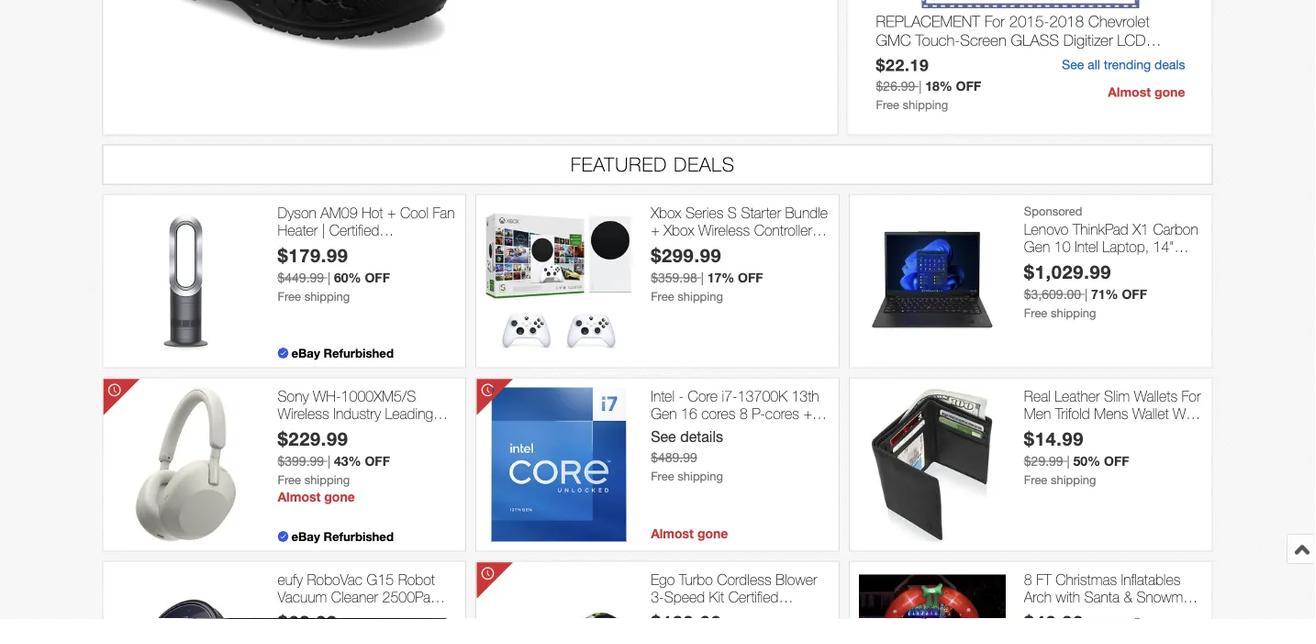 Task type: describe. For each thing, give the bounding box(es) containing it.
off for $14.99
[[1104, 454, 1129, 469]]

chevrolet
[[1089, 12, 1150, 30]]

wallets
[[1134, 388, 1178, 405]]

leather
[[1055, 388, 1100, 405]]

mylink
[[876, 49, 928, 68]]

series
[[686, 204, 724, 222]]

$359.98
[[651, 270, 697, 285]]

with
[[1056, 589, 1080, 606]]

$179.99
[[278, 245, 349, 267]]

xbox series s starter bundle + xbox wireless controller robot white - includes x link
[[651, 204, 830, 257]]

gone inside $229.99 $399.99 | 43% off free shipping almost gone
[[324, 489, 355, 505]]

1000xm5/s
[[341, 388, 416, 405]]

1 ebay from the top
[[291, 346, 320, 361]]

free for $179.99
[[278, 289, 301, 304]]

window
[[1041, 423, 1090, 440]]

$29.99
[[1024, 454, 1063, 469]]

blow
[[1024, 606, 1054, 620]]

$22.19
[[876, 56, 929, 75]]

ft
[[1036, 571, 1052, 589]]

turbo
[[679, 571, 713, 589]]

off for $1,029.99
[[1122, 287, 1147, 302]]

inflatables
[[1121, 571, 1181, 589]]

lenovo
[[1024, 221, 1069, 238]]

dyson
[[278, 204, 317, 222]]

replacement for 2015-2018 chevrolet gmc touch-screen glass digitizer lcd mylink
[[876, 12, 1150, 68]]

white
[[692, 239, 726, 257]]

real leather slim wallets for men trifold mens wallet w/ id window rfid blocking link
[[1024, 388, 1203, 440]]

$489.99
[[651, 450, 697, 466]]

s
[[728, 204, 737, 222]]

lenovo thinkpad x1 carbon gen 10 intel laptop, 14" ips,  i7-1270p vpro®, 32gb link
[[1024, 221, 1203, 273]]

refurbished up '1000xm5/s'
[[324, 346, 394, 361]]

intel - core i7-13700k 13th gen 16 cores 8 p-cores + 8 e-cores 30m cache, 3.4... link
[[651, 388, 830, 440]]

$3,609.00
[[1024, 287, 1081, 302]]

certified inside dyson am09 hot + cool fan heater | certified refurbished
[[329, 222, 379, 239]]

blower
[[776, 571, 817, 589]]

xbox series s starter bundle + xbox wireless controller robot white - includes x
[[651, 204, 828, 257]]

dyson am09 hot + cool fan heater | certified refurbished link
[[278, 204, 456, 257]]

gen inside intel - core i7-13700k 13th gen 16 cores 8 p-cores + 8 e-cores 30m cache, 3.4...
[[651, 405, 677, 423]]

up
[[1058, 606, 1074, 620]]

3.4...
[[783, 423, 816, 440]]

free inside the see details $489.99 free shipping
[[651, 470, 674, 484]]

$399.99
[[278, 454, 324, 469]]

30m
[[702, 423, 731, 440]]

ego
[[651, 571, 675, 589]]

1270p
[[1069, 256, 1110, 273]]

trifold
[[1055, 405, 1090, 423]]

includes
[[740, 239, 790, 257]]

free inside $26.99 | 18% off free shipping
[[876, 98, 900, 112]]

free for $1,029.99
[[1024, 306, 1048, 320]]

glass
[[1011, 30, 1059, 49]]

$14.99 $29.99 | 50% off free shipping
[[1024, 428, 1129, 487]]

wh-
[[313, 388, 341, 405]]

| inside dyson am09 hot + cool fan heater | certified refurbished
[[322, 222, 325, 239]]

2 ebay refurbished from the top
[[291, 529, 394, 544]]

see all trending deals
[[1062, 57, 1185, 72]]

off for $229.99
[[365, 454, 390, 469]]

18%
[[925, 78, 953, 94]]

e-
[[651, 423, 664, 440]]

3-
[[651, 589, 664, 606]]

replacement for 2015-2018 chevrolet gmc touch-screen glass digitizer lcd mylink link
[[876, 12, 1185, 68]]

for inside replacement for 2015-2018 chevrolet gmc touch-screen glass digitizer lcd mylink
[[985, 12, 1005, 30]]

- inside xbox series s starter bundle + xbox wireless controller robot white - includes x
[[730, 239, 736, 257]]

for inside real leather slim wallets for men trifold mens wallet w/ id window rfid blocking
[[1182, 388, 1201, 405]]

refurbished inside ego turbo cordless blower 3-speed kit certified refurbished
[[651, 606, 724, 620]]

| for $229.99
[[328, 454, 331, 469]]

cordless
[[717, 571, 772, 589]]

intel inside intel - core i7-13700k 13th gen 16 cores 8 p-cores + 8 e-cores 30m cache, 3.4...
[[651, 388, 675, 405]]

men
[[1024, 405, 1051, 423]]

robot inside xbox series s starter bundle + xbox wireless controller robot white - includes x
[[651, 239, 688, 257]]

see all trending deals link
[[1062, 57, 1185, 73]]

shipping for $179.99
[[304, 289, 350, 304]]

1 horizontal spatial cores
[[702, 405, 736, 423]]

wireless inside "sony wh-1000xm5/s wireless industry leading noise canceling bluetooth headphones"
[[278, 405, 329, 423]]

certified inside ego turbo cordless blower 3-speed kit certified refurbished
[[729, 589, 779, 606]]

refurbished up g15
[[324, 529, 394, 544]]

vpro®,
[[1114, 256, 1157, 273]]

71%
[[1091, 287, 1118, 302]]

eufy
[[278, 571, 303, 589]]

+ inside xbox series s starter bundle + xbox wireless controller robot white - includes x
[[651, 222, 660, 239]]

off inside $26.99 | 18% off free shipping
[[956, 78, 981, 94]]

starter
[[741, 204, 781, 222]]

intel - core i7-13700k 13th gen 16 cores 8 p-cores + 8 e-cores 30m cache, 3.4...
[[651, 388, 825, 440]]

cool
[[400, 204, 429, 222]]

intel inside sponsored lenovo thinkpad x1 carbon gen 10 intel laptop, 14" ips,  i7-1270p vpro®, 32gb
[[1075, 238, 1099, 256]]

almost gone for replacement for 2015-2018 chevrolet gmc touch-screen glass digitizer lcd mylink
[[1108, 84, 1185, 99]]

smart
[[278, 606, 314, 620]]

core
[[688, 388, 718, 405]]

shipping for $1,029.99
[[1051, 306, 1096, 320]]

sony wh-1000xm5/s wireless industry leading noise canceling bluetooth headphones
[[278, 388, 439, 458]]

almost for intel - core i7-13700k 13th gen 16 cores 8 p-cores + 8 e-cores 30m cache, 3.4...
[[651, 526, 694, 541]]

bundle
[[785, 204, 828, 222]]

free for $14.99
[[1024, 473, 1048, 487]]

10
[[1054, 238, 1071, 256]]

$26.99 | 18% off free shipping
[[876, 78, 981, 112]]

off for $299.99
[[738, 270, 763, 285]]

am09
[[321, 204, 358, 222]]

$1,029.99
[[1024, 261, 1112, 283]]

dynamic
[[318, 606, 371, 620]]

canceling
[[317, 423, 378, 440]]

32gb
[[1161, 256, 1197, 273]]

$14.99
[[1024, 428, 1084, 450]]

1 ebay refurbished from the top
[[291, 346, 394, 361]]

2 ebay from the top
[[291, 529, 320, 544]]



Task type: vqa. For each thing, say whether or not it's contained in the screenshot.
3
no



Task type: locate. For each thing, give the bounding box(es) containing it.
1 vertical spatial see
[[651, 428, 676, 445]]

refurbished down speed
[[651, 606, 724, 620]]

43%
[[334, 454, 361, 469]]

1 vertical spatial ebay refurbished
[[291, 529, 394, 544]]

16
[[681, 405, 697, 423]]

1 vertical spatial certified
[[729, 589, 779, 606]]

0 horizontal spatial intel
[[651, 388, 675, 405]]

off for $179.99
[[365, 270, 390, 285]]

+ down 13th at the bottom
[[804, 405, 812, 423]]

wireless
[[698, 222, 750, 239], [278, 405, 329, 423]]

touch-
[[916, 30, 960, 49]]

speed
[[664, 589, 705, 606]]

shipping down $3,609.00
[[1051, 306, 1096, 320]]

see details $489.99 free shipping
[[651, 428, 723, 484]]

0 vertical spatial certified
[[329, 222, 379, 239]]

shipping down '43%'
[[304, 473, 350, 487]]

0 horizontal spatial certified
[[329, 222, 379, 239]]

almost gone
[[1108, 84, 1185, 99], [651, 526, 728, 541]]

1 horizontal spatial wireless
[[698, 222, 750, 239]]

details
[[680, 428, 723, 445]]

almost down trending
[[1108, 84, 1151, 99]]

1 horizontal spatial gone
[[698, 526, 728, 541]]

sony
[[278, 388, 309, 405]]

0 horizontal spatial almost
[[278, 489, 321, 505]]

wireless up noise
[[278, 405, 329, 423]]

deals
[[1155, 57, 1185, 72]]

+ inside dyson am09 hot + cool fan heater | certified refurbished
[[387, 204, 396, 222]]

carbon
[[1153, 221, 1199, 238]]

noise
[[278, 423, 313, 440]]

free inside $14.99 $29.99 | 50% off free shipping
[[1024, 473, 1048, 487]]

blocking
[[1128, 423, 1180, 440]]

ebay up eufy
[[291, 529, 320, 544]]

8 left the ft
[[1024, 571, 1032, 589]]

almost
[[1108, 84, 1151, 99], [278, 489, 321, 505], [651, 526, 694, 541]]

gone for replacement for 2015-2018 chevrolet gmc touch-screen glass digitizer lcd mylink
[[1155, 84, 1185, 99]]

shipping inside $1,029.99 $3,609.00 | 71% off free shipping
[[1051, 306, 1096, 320]]

see inside the see details $489.99 free shipping
[[651, 428, 676, 445]]

| for $299.99
[[701, 270, 704, 285]]

0 horizontal spatial almost gone
[[651, 526, 728, 541]]

free inside $299.99 $359.98 | 17% off free shipping
[[651, 289, 674, 304]]

| inside $179.99 $449.99 | 60% off free shipping
[[328, 270, 331, 285]]

off right "50%"
[[1104, 454, 1129, 469]]

real
[[1024, 388, 1051, 405]]

laptop,
[[1103, 238, 1149, 256]]

for up 'screen'
[[985, 12, 1005, 30]]

- right white
[[730, 239, 736, 257]]

cores up "30m"
[[702, 405, 736, 423]]

off right 18%
[[956, 78, 981, 94]]

14"
[[1153, 238, 1174, 256]]

shipping down '17%'
[[678, 289, 723, 304]]

for up "w/"
[[1182, 388, 1201, 405]]

gen inside sponsored lenovo thinkpad x1 carbon gen 10 intel laptop, 14" ips,  i7-1270p vpro®, 32gb
[[1024, 238, 1050, 256]]

17%
[[707, 270, 734, 285]]

headphones
[[278, 440, 357, 458]]

2 vertical spatial almost
[[651, 526, 694, 541]]

free inside $1,029.99 $3,609.00 | 71% off free shipping
[[1024, 306, 1048, 320]]

| inside $1,029.99 $3,609.00 | 71% off free shipping
[[1085, 287, 1088, 302]]

xbox left series
[[651, 204, 681, 222]]

wireless down s
[[698, 222, 750, 239]]

shipping down 60%
[[304, 289, 350, 304]]

industry
[[333, 405, 381, 423]]

x1
[[1133, 221, 1149, 238]]

+ right hot
[[387, 204, 396, 222]]

ebay up sony
[[291, 346, 320, 361]]

free down $29.99
[[1024, 473, 1048, 487]]

almost for replacement for 2015-2018 chevrolet gmc touch-screen glass digitizer lcd mylink
[[1108, 84, 1151, 99]]

off right 60%
[[365, 270, 390, 285]]

| left 18%
[[919, 78, 922, 94]]

1 horizontal spatial almost
[[651, 526, 694, 541]]

refurbished
[[278, 239, 351, 257], [324, 346, 394, 361], [324, 529, 394, 544], [651, 606, 724, 620]]

featured
[[571, 153, 668, 176]]

$229.99 $399.99 | 43% off free shipping almost gone
[[278, 428, 390, 505]]

2 horizontal spatial 8
[[1024, 571, 1032, 589]]

christmas
[[1056, 571, 1117, 589]]

xbox up $299.99
[[664, 222, 694, 239]]

off down vpro®,
[[1122, 287, 1147, 302]]

eufy robovac g15 robot vacuum cleaner 2500pa smart dynamic navigati
[[278, 571, 439, 620]]

shipping for $299.99
[[678, 289, 723, 304]]

sony wh-1000xm5/s wireless industry leading noise canceling bluetooth headphones link
[[278, 388, 456, 458]]

1 vertical spatial almost
[[278, 489, 321, 505]]

gone for intel - core i7-13700k 13th gen 16 cores 8 p-cores + 8 e-cores 30m cache, 3.4...
[[698, 526, 728, 541]]

ips,
[[1024, 256, 1049, 273]]

controller
[[754, 222, 812, 239]]

| left '43%'
[[328, 454, 331, 469]]

almost gone for intel - core i7-13700k 13th gen 16 cores 8 p-cores + 8 e-cores 30m cache, 3.4...
[[651, 526, 728, 541]]

1 vertical spatial i7-
[[722, 388, 738, 405]]

off inside $179.99 $449.99 | 60% off free shipping
[[365, 270, 390, 285]]

off right '43%'
[[365, 454, 390, 469]]

ebay
[[291, 346, 320, 361], [291, 529, 320, 544]]

free down "$489.99"
[[651, 470, 674, 484]]

0 horizontal spatial +
[[387, 204, 396, 222]]

robot up 2500pa
[[398, 571, 435, 589]]

arch
[[1024, 589, 1052, 606]]

shipping down "$489.99"
[[678, 470, 723, 484]]

0 horizontal spatial i7-
[[722, 388, 738, 405]]

1 horizontal spatial robot
[[651, 239, 688, 257]]

almost gone down trending
[[1108, 84, 1185, 99]]

0 horizontal spatial cores
[[664, 423, 698, 440]]

i7- right core
[[722, 388, 738, 405]]

almost inside $229.99 $399.99 | 43% off free shipping almost gone
[[278, 489, 321, 505]]

- up the 16
[[679, 388, 684, 405]]

8 left p-
[[740, 405, 748, 423]]

free down $359.98
[[651, 289, 674, 304]]

intel
[[1075, 238, 1099, 256], [651, 388, 675, 405]]

refurbished inside dyson am09 hot + cool fan heater | certified refurbished
[[278, 239, 351, 257]]

free down $26.99
[[876, 98, 900, 112]]

off right '17%'
[[738, 270, 763, 285]]

p-
[[752, 405, 765, 423]]

gmc
[[876, 30, 911, 49]]

shipping
[[903, 98, 948, 112], [304, 289, 350, 304], [678, 289, 723, 304], [1051, 306, 1096, 320], [678, 470, 723, 484], [304, 473, 350, 487], [1051, 473, 1096, 487]]

shipping inside $299.99 $359.98 | 17% off free shipping
[[678, 289, 723, 304]]

0 vertical spatial see
[[1062, 57, 1084, 72]]

ebay refurbished up wh-
[[291, 346, 394, 361]]

robot up $359.98
[[651, 239, 688, 257]]

60%
[[334, 270, 361, 285]]

shipping down 18%
[[903, 98, 948, 112]]

thinkpad
[[1073, 221, 1129, 238]]

mens
[[1094, 405, 1128, 423]]

intel up e-
[[651, 388, 675, 405]]

featured deals
[[571, 153, 735, 176]]

| left '17%'
[[701, 270, 704, 285]]

g15
[[367, 571, 394, 589]]

i7- down 10 at top right
[[1053, 256, 1069, 273]]

free down $399.99
[[278, 473, 301, 487]]

off
[[956, 78, 981, 94], [365, 270, 390, 285], [738, 270, 763, 285], [1122, 287, 1147, 302], [365, 454, 390, 469], [1104, 454, 1129, 469]]

1 vertical spatial for
[[1182, 388, 1201, 405]]

0 horizontal spatial 8
[[740, 405, 748, 423]]

0 vertical spatial robot
[[651, 239, 688, 257]]

0 vertical spatial -
[[730, 239, 736, 257]]

2 horizontal spatial +
[[804, 405, 812, 423]]

1 horizontal spatial 8
[[816, 405, 825, 423]]

2015-
[[1009, 12, 1049, 30]]

free down $3,609.00
[[1024, 306, 1048, 320]]

0 horizontal spatial see
[[651, 428, 676, 445]]

1 vertical spatial gone
[[324, 489, 355, 505]]

free for $229.99
[[278, 473, 301, 487]]

trending
[[1104, 57, 1151, 72]]

1 vertical spatial gen
[[651, 405, 677, 423]]

free inside $179.99 $449.99 | 60% off free shipping
[[278, 289, 301, 304]]

2018
[[1049, 12, 1084, 30]]

| left "50%"
[[1067, 454, 1070, 469]]

see for all
[[1062, 57, 1084, 72]]

8 inside 8 ft christmas inflatables arch with santa & snowman blow up outdo
[[1024, 571, 1032, 589]]

intel up 1270p
[[1075, 238, 1099, 256]]

almost up ego at the bottom
[[651, 526, 694, 541]]

$229.99
[[278, 428, 349, 450]]

+ up $299.99
[[651, 222, 660, 239]]

1 horizontal spatial see
[[1062, 57, 1084, 72]]

1 horizontal spatial i7-
[[1053, 256, 1069, 273]]

1 horizontal spatial gen
[[1024, 238, 1050, 256]]

0 horizontal spatial robot
[[398, 571, 435, 589]]

13700k
[[738, 388, 788, 405]]

shipping inside $14.99 $29.99 | 50% off free shipping
[[1051, 473, 1096, 487]]

1 vertical spatial robot
[[398, 571, 435, 589]]

0 horizontal spatial -
[[679, 388, 684, 405]]

off inside $14.99 $29.99 | 50% off free shipping
[[1104, 454, 1129, 469]]

free down $449.99
[[278, 289, 301, 304]]

wireless inside xbox series s starter bundle + xbox wireless controller robot white - includes x
[[698, 222, 750, 239]]

wallet
[[1133, 405, 1169, 423]]

0 horizontal spatial for
[[985, 12, 1005, 30]]

| inside $299.99 $359.98 | 17% off free shipping
[[701, 270, 704, 285]]

0 vertical spatial i7-
[[1053, 256, 1069, 273]]

1 vertical spatial wireless
[[278, 405, 329, 423]]

- inside intel - core i7-13700k 13th gen 16 cores 8 p-cores + 8 e-cores 30m cache, 3.4...
[[679, 388, 684, 405]]

2 horizontal spatial almost
[[1108, 84, 1151, 99]]

0 vertical spatial ebay
[[291, 346, 320, 361]]

id
[[1024, 423, 1036, 440]]

+ inside intel - core i7-13700k 13th gen 16 cores 8 p-cores + 8 e-cores 30m cache, 3.4...
[[804, 405, 812, 423]]

8 ft christmas inflatables arch with santa & snowman blow up outdo
[[1024, 571, 1198, 620]]

2 horizontal spatial gone
[[1155, 84, 1185, 99]]

$299.99 $359.98 | 17% off free shipping
[[651, 245, 763, 304]]

shipping for $14.99
[[1051, 473, 1096, 487]]

sponsored lenovo thinkpad x1 carbon gen 10 intel laptop, 14" ips,  i7-1270p vpro®, 32gb
[[1024, 204, 1199, 273]]

0 horizontal spatial gone
[[324, 489, 355, 505]]

all
[[1088, 57, 1100, 72]]

vacuum
[[278, 589, 327, 606]]

off inside $229.99 $399.99 | 43% off free shipping almost gone
[[365, 454, 390, 469]]

free for $299.99
[[651, 289, 674, 304]]

1 horizontal spatial almost gone
[[1108, 84, 1185, 99]]

shipping inside the see details $489.99 free shipping
[[678, 470, 723, 484]]

| for $179.99
[[328, 270, 331, 285]]

| for $1,029.99
[[1085, 287, 1088, 302]]

digitizer
[[1064, 30, 1113, 49]]

| left 71%
[[1085, 287, 1088, 302]]

| for $14.99
[[1067, 454, 1070, 469]]

cores up 3.4...
[[765, 405, 799, 423]]

| inside $26.99 | 18% off free shipping
[[919, 78, 922, 94]]

| inside $14.99 $29.99 | 50% off free shipping
[[1067, 454, 1070, 469]]

almost down $399.99
[[278, 489, 321, 505]]

shipping down "50%"
[[1051, 473, 1096, 487]]

gone up 'turbo'
[[698, 526, 728, 541]]

0 vertical spatial ebay refurbished
[[291, 346, 394, 361]]

| down am09
[[322, 222, 325, 239]]

refurbished down 'heater' on the top of page
[[278, 239, 351, 257]]

almost gone up 'turbo'
[[651, 526, 728, 541]]

2 horizontal spatial cores
[[765, 405, 799, 423]]

gone
[[1155, 84, 1185, 99], [324, 489, 355, 505], [698, 526, 728, 541]]

certified down 'cordless'
[[729, 589, 779, 606]]

1 vertical spatial ebay
[[291, 529, 320, 544]]

off inside $1,029.99 $3,609.00 | 71% off free shipping
[[1122, 287, 1147, 302]]

gone down deals
[[1155, 84, 1185, 99]]

hot
[[362, 204, 383, 222]]

| left 60%
[[328, 270, 331, 285]]

kit
[[709, 589, 724, 606]]

0 vertical spatial intel
[[1075, 238, 1099, 256]]

robovac
[[307, 571, 363, 589]]

cache,
[[735, 423, 779, 440]]

eufy robovac g15 robot vacuum cleaner 2500pa smart dynamic navigati link
[[278, 571, 456, 620]]

cleaner
[[331, 589, 378, 606]]

gone down '43%'
[[324, 489, 355, 505]]

see left all
[[1062, 57, 1084, 72]]

cores down the 16
[[664, 423, 698, 440]]

1 vertical spatial -
[[679, 388, 684, 405]]

gen up ips,
[[1024, 238, 1050, 256]]

off inside $299.99 $359.98 | 17% off free shipping
[[738, 270, 763, 285]]

free inside $229.99 $399.99 | 43% off free shipping almost gone
[[278, 473, 301, 487]]

1 horizontal spatial intel
[[1075, 238, 1099, 256]]

see up "$489.99"
[[651, 428, 676, 445]]

0 horizontal spatial wireless
[[278, 405, 329, 423]]

0 vertical spatial wireless
[[698, 222, 750, 239]]

0 horizontal spatial gen
[[651, 405, 677, 423]]

dyson am09 hot + cool fan heater | certified refurbished
[[278, 204, 455, 257]]

shipping inside $26.99 | 18% off free shipping
[[903, 98, 948, 112]]

1 horizontal spatial for
[[1182, 388, 1201, 405]]

see details link
[[651, 428, 723, 445]]

snowman
[[1137, 589, 1198, 606]]

0 vertical spatial gen
[[1024, 238, 1050, 256]]

ebay refurbished up the robovac
[[291, 529, 394, 544]]

| inside $229.99 $399.99 | 43% off free shipping almost gone
[[328, 454, 331, 469]]

bluetooth
[[382, 423, 439, 440]]

real leather slim wallets for men trifold mens wallet w/ id window rfid blocking
[[1024, 388, 1201, 440]]

0 vertical spatial for
[[985, 12, 1005, 30]]

ego turbo cordless blower 3-speed kit certified refurbished link
[[651, 571, 830, 620]]

i7- inside intel - core i7-13700k 13th gen 16 cores 8 p-cores + 8 e-cores 30m cache, 3.4...
[[722, 388, 738, 405]]

robot inside "eufy robovac g15 robot vacuum cleaner 2500pa smart dynamic navigati"
[[398, 571, 435, 589]]

certified down am09
[[329, 222, 379, 239]]

0 vertical spatial almost
[[1108, 84, 1151, 99]]

shipping for $229.99
[[304, 473, 350, 487]]

0 vertical spatial almost gone
[[1108, 84, 1185, 99]]

1 vertical spatial intel
[[651, 388, 675, 405]]

for
[[985, 12, 1005, 30], [1182, 388, 1201, 405]]

2 vertical spatial gone
[[698, 526, 728, 541]]

shipping inside $179.99 $449.99 | 60% off free shipping
[[304, 289, 350, 304]]

gen up e-
[[651, 405, 677, 423]]

shipping inside $229.99 $399.99 | 43% off free shipping almost gone
[[304, 473, 350, 487]]

1 horizontal spatial -
[[730, 239, 736, 257]]

$449.99
[[278, 270, 324, 285]]

1 horizontal spatial certified
[[729, 589, 779, 606]]

i7- inside sponsored lenovo thinkpad x1 carbon gen 10 intel laptop, 14" ips,  i7-1270p vpro®, 32gb
[[1053, 256, 1069, 273]]

screen
[[960, 30, 1007, 49]]

8
[[740, 405, 748, 423], [816, 405, 825, 423], [1024, 571, 1032, 589]]

see
[[1062, 57, 1084, 72], [651, 428, 676, 445]]

leading
[[385, 405, 433, 423]]

see for details
[[651, 428, 676, 445]]

1 horizontal spatial +
[[651, 222, 660, 239]]

8 down 13th at the bottom
[[816, 405, 825, 423]]

1 vertical spatial almost gone
[[651, 526, 728, 541]]

0 vertical spatial gone
[[1155, 84, 1185, 99]]



